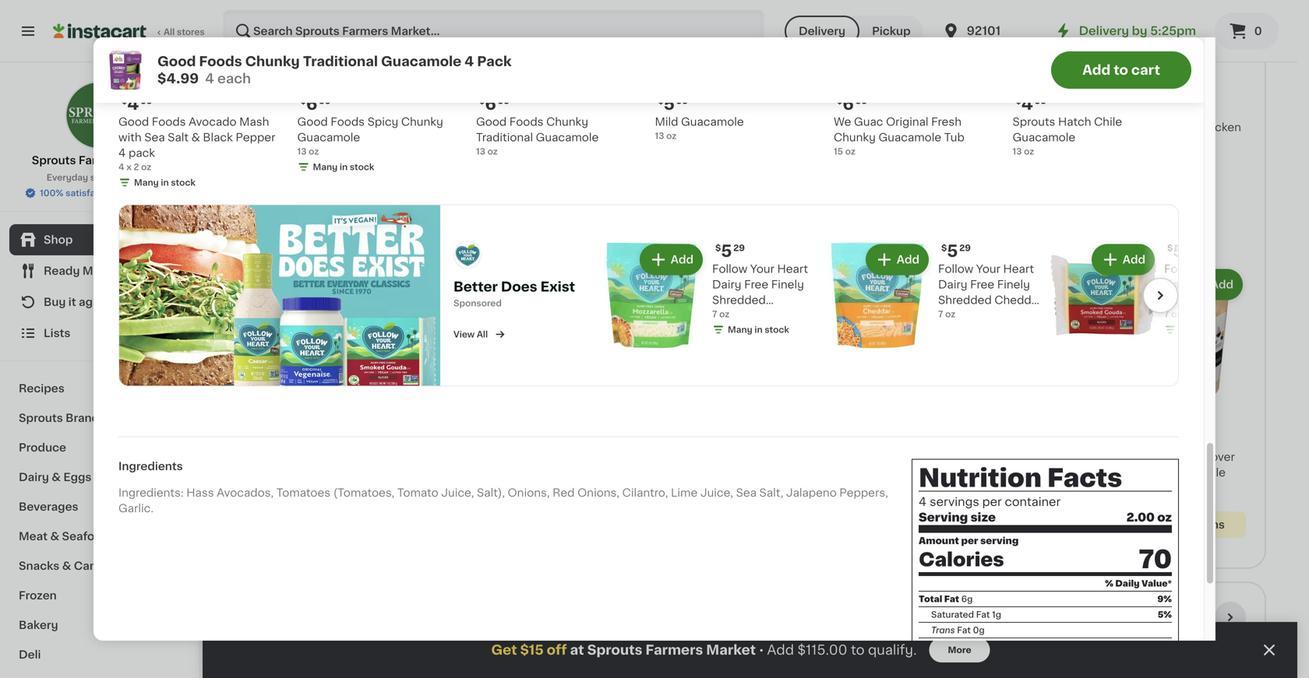 Task type: describe. For each thing, give the bounding box(es) containing it.
everyday store prices link
[[47, 171, 152, 184]]

shredded for mozzarella
[[712, 295, 766, 306]]

9%
[[1158, 595, 1172, 604]]

saturated fat 1g
[[931, 611, 1001, 620]]

delivery by 5:25pm
[[1079, 25, 1196, 37]]

view
[[454, 330, 475, 339]]

many in stock for 5
[[728, 326, 789, 334]]

free for mozzarella
[[744, 279, 768, 290]]

in down mission taco tortillas 10 ct many in stock at the left top of page
[[340, 163, 348, 171]]

4 left the cilantro, at bottom
[[602, 483, 608, 491]]

guarantee
[[120, 189, 165, 198]]

more button
[[929, 638, 990, 663]]

5 for follow your heart dairy free finely shredded mozzarella cheese
[[721, 243, 732, 259]]

pack for good foods chunky traditional guacamole 4 pack $4.99 4 each
[[477, 55, 512, 68]]

99 up guac
[[855, 97, 867, 105]]

$ up the cassava
[[479, 97, 485, 105]]

guacamole inside mild guacamole 13 oz
[[681, 117, 744, 127]]

13 inside good foods chunky traditional guacamole 13 oz
[[476, 147, 485, 156]]

la
[[254, 436, 267, 447]]

in right 'tomato' in the left of the page
[[450, 483, 458, 491]]

lists link
[[9, 318, 189, 349]]

% daily value*
[[1105, 580, 1172, 588]]

cheese for follow your heart dairy free finely shredded mozzarella cheese
[[773, 310, 815, 321]]

$ 4 29
[[257, 101, 287, 118]]

facts
[[1047, 466, 1122, 491]]

many up guarantee
[[134, 178, 159, 187]]

siete almond flour tortillas
[[408, 436, 511, 463]]

avocado for good foods avocado mash with sea salt & black pepper 4 pack
[[673, 122, 721, 133]]

sprouts brands
[[19, 413, 105, 424]]

jalapeno
[[786, 488, 837, 499]]

$ 3 99
[[759, 101, 789, 118]]

$ 6 99 for we guac original fresh chunky guacamole tub
[[837, 96, 867, 112]]

5 product group from the left
[[951, 266, 1092, 478]]

fat for trans
[[957, 627, 971, 635]]

shop link
[[9, 224, 189, 256]]

sprouts for sprouts farmers market
[[32, 155, 76, 166]]

item carousel region
[[118, 0, 1201, 198]]

sprouts for sprouts organic vegetable broth 32 fl oz
[[951, 436, 994, 447]]

dairy-
[[1164, 279, 1198, 290]]

99 inside $ 3 99
[[778, 102, 789, 111]]

recipe
[[756, 452, 795, 463]]

99 up low
[[1035, 97, 1047, 105]]

size
[[971, 513, 996, 524]]

oz inside hope foods original recipe organic hummus, family size 15 oz
[[768, 483, 778, 491]]

buy for buy 2, get 25% off
[[1109, 438, 1127, 447]]

sprouts farmers market logo image
[[65, 81, 134, 150]]

many in stock for 4
[[134, 178, 195, 187]]

buy for buy it again
[[44, 297, 66, 308]]

see eligible items button
[[1105, 512, 1246, 538]]

guacamole inside good foods chunky traditional guacamole 13 oz
[[536, 132, 599, 143]]

chunky for good foods chunky traditional guacamole 4 pack 4 each
[[673, 436, 715, 447]]

13 inside good foods spicy chunky guacamole 13 oz
[[297, 147, 307, 156]]

gallo
[[847, 122, 876, 133]]

stock down siete almond flour tortillas
[[460, 483, 485, 491]]

mash for good foods avocado mash with sea salt & black pepper 4 pack 4 x 2 oz
[[239, 117, 269, 127]]

mild guacamole 13 oz
[[655, 117, 744, 140]]

chicken inside chix soup co hangover spicy chicken noodle soup
[[1138, 467, 1183, 478]]

your inside $ 5 follow your heart dairy-free smoked gouda slices
[[1202, 264, 1227, 275]]

stock down good foods chunky traditional guacamole 4 pack 4 each
[[655, 498, 679, 507]]

tortillas inside siete almond flour tortillas
[[408, 452, 451, 463]]

foods for hope foods original recipe organic hummus, family size 15 oz
[[789, 436, 823, 447]]

guacamole inside good foods chunky traditional guacamole 4 pack 4 each
[[662, 452, 725, 463]]

family
[[756, 467, 792, 478]]

stores
[[177, 28, 205, 36]]

70
[[1139, 548, 1172, 572]]

heart for follow your heart dairy free finely shredded cheddar cheese
[[1003, 264, 1034, 275]]

lime
[[671, 488, 698, 499]]

sprouts farmers market link
[[32, 81, 167, 168]]

add to cart button
[[1051, 51, 1192, 89]]

delivery for delivery by 5:25pm
[[1079, 25, 1129, 37]]

$ 4 99 for 6
[[122, 96, 152, 112]]

co
[[1163, 452, 1179, 463]]

oz inside sprouts organic vegetable broth 32 fl oz
[[972, 467, 982, 476]]

slices
[[1164, 310, 1197, 321]]

prices
[[115, 173, 143, 182]]

4 left mild
[[611, 101, 623, 118]]

good for good foods avocado mash with sea salt & black pepper 4 pack
[[602, 122, 633, 133]]

•
[[759, 644, 764, 657]]

farmers inside sprouts farmers market link
[[79, 155, 125, 166]]

99 up good foods avocado mash with sea salt & black pepper 4 pack
[[624, 102, 636, 111]]

original for guacamole
[[886, 117, 929, 127]]

shop
[[44, 235, 73, 245]]

qualify.
[[868, 644, 917, 657]]

add inside button
[[1082, 64, 1111, 77]]

& for eggs
[[52, 472, 61, 483]]

buy 2, get 25% off
[[1109, 438, 1189, 447]]

%
[[1105, 580, 1114, 588]]

15 inside we guac original fresh chunky guacamole tub 15 oz
[[834, 147, 843, 156]]

tub
[[944, 132, 965, 143]]

oz inside sprouts hatch chile guacamole 13 oz
[[1024, 147, 1034, 156]]

dairy inside dairy & eggs link
[[19, 472, 49, 483]]

siete for siete almond flour tortillas
[[408, 436, 436, 447]]

add inside treatment tracker modal dialog
[[767, 644, 794, 657]]

follow your heart dairy free finely shredded cheddar cheese
[[938, 264, 1042, 321]]

good foods avocado mash with sea salt & black pepper 4 pack 4 x 2 oz
[[118, 117, 275, 171]]

shredded for cheddar
[[938, 295, 992, 306]]

bone
[[1105, 137, 1133, 148]]

buy it again link
[[9, 287, 189, 318]]

sprouts for sprouts brands
[[19, 413, 63, 424]]

spicy inside chix soup co hangover spicy chicken noodle soup
[[1105, 467, 1136, 478]]

all inside all stores link
[[164, 28, 175, 36]]

servings per container
[[930, 497, 1061, 508]]

serving
[[980, 537, 1019, 546]]

2 horizontal spatial $ 4 99
[[1016, 96, 1047, 112]]

29 for follow your heart dairy free finely shredded mozzarella cheese
[[734, 244, 745, 252]]

farmers inside treatment tracker modal dialog
[[646, 644, 703, 657]]

4 right $2.99
[[1022, 96, 1033, 112]]

follow inside $ 5 follow your heart dairy-free smoked gouda slices
[[1164, 264, 1200, 275]]

chicken inside sprouts organic chicken bone broth
[[1197, 122, 1241, 133]]

de
[[829, 122, 844, 133]]

6 for we guac original fresh chunky guacamole tub
[[843, 96, 854, 112]]

many in stock down good foods chunky traditional guacamole 4 pack 4 each
[[618, 498, 679, 507]]

13 inside mild guacamole 13 oz
[[655, 132, 664, 140]]

chunky inside good foods spicy chunky guacamole 13 oz
[[401, 117, 443, 127]]

meat
[[19, 531, 48, 542]]

$ up "follow your heart dairy free finely shredded mozzarella cheese"
[[715, 244, 721, 252]]

chix
[[1105, 452, 1129, 463]]

1g
[[992, 611, 1001, 620]]

ct inside la tortilla factory organic traditional flour tortillas 6 ct
[[262, 483, 271, 491]]

more
[[948, 646, 972, 655]]

sprouts brands link
[[9, 404, 189, 433]]

salt for good foods avocado mash with sea salt & black pepper 4 pack 4 x 2 oz
[[168, 132, 189, 143]]

chunky for good foods chunky traditional guacamole 4 pack $4.99 4 each
[[245, 55, 300, 68]]

pepper for good foods avocado mash with sea salt & black pepper 4 pack 4 x 2 oz
[[236, 132, 275, 143]]

0 vertical spatial sponsored badge image
[[756, 494, 803, 503]]

better
[[454, 280, 498, 294]]

sprouts for sprouts organic low sodium vegetable broth
[[951, 122, 994, 133]]

foods for good foods chunky traditional guacamole 4 pack $4.99 4 each
[[199, 55, 242, 68]]

$ 8 99
[[411, 101, 442, 118]]

& for candy
[[62, 561, 71, 572]]

bakery link
[[9, 611, 189, 641]]

4 up mission
[[263, 101, 275, 118]]

many inside mission taco tortillas 10 ct many in stock
[[270, 153, 294, 161]]

foods for good foods spicy chunky guacamole 13 oz
[[331, 117, 365, 127]]

market inside treatment tracker modal dialog
[[706, 644, 756, 657]]

tortillas inside la tortilla factory organic traditional flour tortillas 6 ct
[[254, 467, 297, 478]]

oz inside good foods spicy chunky guacamole 13 oz
[[309, 147, 319, 156]]

tomatoes
[[276, 488, 331, 499]]

99 down add to cart
[[1126, 102, 1138, 111]]

many down mozzarella
[[728, 326, 753, 334]]

4 product group from the left
[[756, 266, 898, 507]]

29 for mission taco tortillas
[[276, 102, 287, 111]]

traditional for good foods chunky traditional guacamole 4 pack 4 each
[[602, 452, 659, 463]]

daily
[[1115, 580, 1140, 588]]

$ up good foods avocado mash with sea salt & black pepper 4 pack
[[606, 102, 611, 111]]

flour for siete cassava flour tortillas
[[488, 122, 515, 133]]

flour inside la tortilla factory organic traditional flour tortillas 6 ct
[[360, 452, 388, 463]]

deli link
[[9, 641, 189, 670]]

to inside treatment tracker modal dialog
[[851, 644, 865, 657]]

foods for good foods avocado mash with sea salt & black pepper 4 pack 4 x 2 oz
[[152, 117, 186, 127]]

peppers,
[[840, 488, 888, 499]]

trans
[[931, 627, 955, 635]]

salt,
[[759, 488, 783, 499]]

pepper for good foods avocado mash with sea salt & black pepper 4 pack
[[635, 153, 675, 164]]

4 up prices
[[118, 148, 126, 159]]

does
[[501, 280, 537, 294]]

92101
[[967, 25, 1001, 37]]

fat for saturated
[[976, 611, 990, 620]]

cheese for follow your heart dairy free finely shredded cheddar cheese
[[938, 310, 980, 321]]

broth inside "sprouts organic low sodium vegetable broth"
[[1053, 137, 1084, 148]]

99 up good foods chunky traditional guacamole 13 oz
[[498, 97, 510, 105]]

eligible
[[1150, 520, 1191, 531]]

0g
[[973, 627, 985, 635]]

buy it again
[[44, 297, 110, 308]]

foods for good foods chunky traditional guacamole 4 pack 4 each
[[636, 436, 670, 447]]

vegetable inside sprouts organic vegetable broth 32 fl oz
[[951, 452, 1006, 463]]

tortillas inside mission taco tortillas 10 ct many in stock
[[328, 122, 371, 133]]

guacamole inside good foods chunky traditional guacamole 4 pack $4.99 4 each
[[381, 55, 461, 68]]

4 down vegan
[[127, 96, 139, 112]]

hope foods original recipe organic hummus, family size 15 oz
[[756, 436, 896, 491]]

tortillas inside siete cassava flour tortillas
[[408, 137, 451, 148]]

eggs
[[63, 472, 92, 483]]

stock inside mission taco tortillas 10 ct many in stock
[[306, 153, 331, 161]]

follow for follow your heart dairy free finely shredded mozzarella cheese
[[712, 264, 748, 275]]

6 for good foods spicy chunky guacamole
[[306, 96, 317, 112]]

4 up serving
[[919, 497, 927, 508]]

10
[[254, 137, 264, 146]]

traditional inside la tortilla factory organic traditional flour tortillas 6 ct
[[300, 452, 357, 463]]

foods for good foods avocado mash with sea salt & black pepper 4 pack
[[636, 122, 670, 133]]

99 up mild
[[676, 97, 688, 105]]

add to cart
[[1082, 64, 1160, 77]]

off inside product group
[[1177, 438, 1189, 447]]

ingredients
[[118, 461, 183, 472]]

mission taco tortillas 10 ct many in stock
[[254, 122, 371, 161]]

oz inside good foods avocado mash with sea salt & black pepper 4 pack 4 x 2 oz
[[141, 163, 151, 171]]

cassava
[[439, 122, 485, 133]]

snacks
[[19, 561, 59, 572]]

frozen
[[19, 591, 57, 602]]

oz inside mild guacamole 13 oz
[[666, 132, 677, 140]]

good for good foods avocado mash with sea salt & black pepper 4 pack 4 x 2 oz
[[118, 117, 149, 127]]

99 inside $ 8 99
[[430, 102, 442, 111]]

bakery
[[19, 620, 58, 631]]

4 left recipe
[[728, 452, 735, 463]]

15 inside hope foods original recipe organic hummus, family size 15 oz
[[756, 483, 766, 491]]

100% satisfaction guarantee button
[[24, 184, 174, 199]]

good foods avocado mash with sea salt & black pepper 4 pack
[[602, 122, 721, 164]]

5:25pm
[[1150, 25, 1196, 37]]

sodium
[[951, 137, 992, 148]]

recipes link
[[9, 374, 189, 404]]

snacks & candy
[[19, 561, 111, 572]]

it
[[68, 297, 76, 308]]

$ up follow your heart dairy free finely shredded cheddar cheese
[[941, 244, 947, 252]]

organic inside sprouts organic vegetable broth 32 fl oz
[[996, 436, 1040, 447]]

7 for follow your heart dairy free finely shredded cheddar cheese
[[938, 310, 943, 319]]

5 for mild guacamole
[[664, 96, 675, 112]]

stock down mozzarella
[[765, 326, 789, 334]]

4 inside good foods avocado mash with sea salt & black pepper 4 pack
[[678, 153, 685, 164]]

100%
[[40, 189, 63, 198]]

x
[[126, 163, 132, 171]]

sprouts inside treatment tracker modal dialog
[[587, 644, 642, 657]]

good for good foods chunky traditional guacamole 4 pack $4.99 4 each
[[157, 55, 196, 68]]

traditional for good foods chunky traditional guacamole 4 pack $4.99 4 each
[[303, 55, 378, 68]]

finely for mozzarella
[[771, 279, 804, 290]]

sprouts hatch chile guacamole 13 oz
[[1013, 117, 1122, 156]]

chunky for good foods chunky traditional guacamole 13 oz
[[546, 117, 588, 127]]

6 inside la tortilla factory organic traditional flour tortillas 6 ct
[[254, 483, 260, 491]]

3 product group from the left
[[602, 266, 744, 512]]

good for good foods chunky traditional guacamole 13 oz
[[476, 117, 507, 127]]

& inside good foods avocado mash with sea salt & black pepper 4 pack 4 x 2 oz
[[191, 132, 200, 143]]

$ 5 29 for follow your heart dairy free finely shredded cheddar cheese
[[941, 243, 971, 259]]

99 down vegan
[[140, 97, 152, 105]]

heart for follow your heart dairy free finely shredded mozzarella cheese
[[777, 264, 808, 275]]

your for mozzarella
[[750, 264, 775, 275]]

amount per serving
[[919, 537, 1019, 546]]

2 juice, from the left
[[700, 488, 733, 499]]

7 oz for follow your heart dairy free finely shredded cheddar cheese
[[938, 310, 956, 319]]

2 inside good foods avocado mash with sea salt & black pepper 4 pack 4 x 2 oz
[[134, 163, 139, 171]]

nutrition
[[919, 466, 1042, 491]]

guacamole inside sprouts hatch chile guacamole 13 oz
[[1013, 132, 1076, 143]]

29 for follow your heart dairy free finely shredded cheddar cheese
[[960, 244, 971, 252]]

$ inside $ 5 follow your heart dairy-free smoked gouda slices
[[1167, 244, 1173, 252]]

we
[[834, 117, 851, 127]]

sea for good foods avocado mash with sea salt & black pepper 4 pack
[[661, 137, 681, 148]]

all stores link
[[53, 9, 206, 53]]

see eligible items
[[1126, 520, 1225, 531]]



Task type: locate. For each thing, give the bounding box(es) containing it.
pack down mild guacamole 13 oz
[[688, 153, 714, 164]]

avocados,
[[217, 488, 274, 499]]

4 right $4.99
[[205, 72, 214, 85]]

0 horizontal spatial juice,
[[441, 488, 474, 499]]

1 vertical spatial flour
[[484, 436, 511, 447]]

6 product group from the left
[[1105, 266, 1246, 556]]

treatment tracker modal dialog
[[203, 623, 1298, 679]]

2 $ 5 29 from the left
[[941, 243, 971, 259]]

lists
[[44, 328, 70, 339]]

see
[[1126, 520, 1147, 531]]

3 $ 6 99 from the left
[[837, 96, 867, 112]]

1 horizontal spatial market
[[706, 644, 756, 657]]

2 right x
[[134, 163, 139, 171]]

1 horizontal spatial pack
[[688, 153, 714, 164]]

with for good foods avocado mash with sea salt & black pepper 4 pack
[[635, 137, 658, 148]]

$ up taco
[[300, 97, 306, 105]]

heart inside $ 5 follow your heart dairy-free smoked gouda slices
[[1229, 264, 1260, 275]]

7
[[712, 310, 717, 319], [938, 310, 943, 319], [1164, 310, 1169, 319]]

1 horizontal spatial 7
[[938, 310, 943, 319]]

delivery inside button
[[799, 26, 846, 37]]

6 up taco
[[306, 96, 317, 112]]

$ up dairy-
[[1167, 244, 1173, 252]]

$ up mild
[[658, 97, 664, 105]]

5 for follow your heart dairy free finely shredded cheddar cheese
[[947, 243, 958, 259]]

1 horizontal spatial $ 6 99
[[479, 96, 510, 112]]

1 horizontal spatial juice,
[[700, 488, 733, 499]]

total
[[919, 595, 942, 604]]

tortillas down tortilla
[[254, 467, 297, 478]]

$2.99
[[990, 106, 1021, 117]]

sprouts inside sprouts brands link
[[19, 413, 63, 424]]

0 horizontal spatial finely
[[771, 279, 804, 290]]

many in stock for 6
[[313, 163, 374, 171]]

2 horizontal spatial free
[[1198, 279, 1223, 290]]

$ 5 99 up bone
[[1108, 101, 1138, 118]]

5
[[664, 96, 675, 112], [1113, 101, 1124, 118], [721, 243, 732, 259], [947, 243, 958, 259], [1173, 243, 1184, 259]]

1 horizontal spatial pepper
[[635, 153, 675, 164]]

1 vertical spatial per
[[961, 537, 978, 546]]

pack for good foods avocado mash with sea salt & black pepper 4 pack 4 x 2 oz
[[129, 148, 155, 159]]

1 horizontal spatial 2
[[960, 101, 970, 118]]

fat left 1g at the right of the page
[[976, 611, 990, 620]]

many in stock down mission taco tortillas 10 ct many in stock at the left top of page
[[313, 163, 374, 171]]

32
[[951, 467, 962, 476]]

gouda
[[1212, 295, 1249, 306]]

pepper down mild
[[635, 153, 675, 164]]

3 heart from the left
[[1229, 264, 1260, 275]]

1 vertical spatial fat
[[976, 611, 990, 620]]

pepper
[[236, 132, 275, 143], [635, 153, 675, 164]]

$ inside $ 2 50
[[954, 102, 960, 111]]

vegetable inside "sprouts organic low sodium vegetable broth"
[[995, 137, 1051, 148]]

off left at
[[547, 644, 567, 657]]

13 inside sprouts hatch chile guacamole 13 oz
[[1013, 147, 1022, 156]]

spicy left 8
[[367, 117, 398, 127]]

0 vertical spatial pack
[[477, 55, 512, 68]]

deli
[[19, 650, 41, 661]]

organic inside sprouts organic chicken bone broth
[[1150, 122, 1194, 133]]

sprouts inside sprouts organic vegetable broth 32 fl oz
[[951, 436, 994, 447]]

0 horizontal spatial pack
[[129, 148, 155, 159]]

finely inside follow your heart dairy free finely shredded cheddar cheese
[[997, 279, 1030, 290]]

0 vertical spatial farmers
[[79, 155, 125, 166]]

0 vertical spatial mash
[[239, 117, 269, 127]]

fat
[[944, 595, 959, 604], [976, 611, 990, 620], [957, 627, 971, 635]]

sea inside ingredients: hass avocados, tomatoes (tomatoes, tomato juice, salt), onions, red onions, cilantro, lime juice, sea salt, jalapeno peppers, garlic.
[[736, 488, 757, 499]]

organic inside "sprouts organic low sodium vegetable broth"
[[996, 122, 1040, 133]]

2 horizontal spatial 7 oz
[[1164, 310, 1182, 319]]

heart inside follow your heart dairy free finely shredded cheddar cheese
[[1003, 264, 1034, 275]]

$ up the chile at the top right
[[1108, 102, 1113, 111]]

2 horizontal spatial heart
[[1229, 264, 1260, 275]]

good inside good foods avocado mash with sea salt & black pepper 4 pack
[[602, 122, 633, 133]]

0 vertical spatial fat
[[944, 595, 959, 604]]

follow for follow your heart dairy free finely shredded cheddar cheese
[[938, 264, 974, 275]]

0 vertical spatial vegetable
[[995, 137, 1051, 148]]

beverages
[[19, 502, 78, 513]]

factory
[[309, 436, 351, 447]]

2 cheese from the left
[[938, 310, 980, 321]]

$ up good foods spicy chunky guacamole 13 oz
[[411, 102, 417, 111]]

your inside follow your heart dairy free finely shredded cheddar cheese
[[976, 264, 1001, 275]]

oz inside we guac original fresh chunky guacamole tub 15 oz
[[845, 147, 856, 156]]

siete down 8
[[408, 122, 436, 133]]

produce link
[[9, 433, 189, 463]]

good inside good foods chunky traditional guacamole 4 pack $4.99 4 each
[[157, 55, 196, 68]]

13 down mild
[[655, 132, 664, 140]]

0 horizontal spatial salt
[[168, 132, 189, 143]]

organic inside hope foods original recipe organic hummus, family size 15 oz
[[798, 452, 841, 463]]

0 horizontal spatial free
[[744, 279, 768, 290]]

good for good foods spicy chunky guacamole 13 oz
[[297, 117, 328, 127]]

all
[[164, 28, 175, 36], [477, 330, 488, 339]]

guacamole inside we guac original fresh chunky guacamole tub 15 oz
[[879, 132, 941, 143]]

3 7 from the left
[[1164, 310, 1169, 319]]

2 7 oz from the left
[[938, 310, 956, 319]]

99 up taco
[[319, 97, 331, 105]]

sea down mild
[[661, 137, 681, 148]]

smoked
[[1164, 295, 1209, 306]]

tortillas down $ 8 99
[[408, 137, 451, 148]]

1 vertical spatial mash
[[602, 137, 632, 148]]

0 horizontal spatial heart
[[777, 264, 808, 275]]

$ 6 99 up the cassava
[[479, 96, 510, 112]]

shredded left the cheddar
[[938, 295, 992, 306]]

sprouts organic vegetable broth 32 fl oz
[[951, 436, 1040, 476]]

$ 5 29 up "follow your heart dairy free finely shredded mozzarella cheese"
[[715, 243, 745, 259]]

6 for good foods chunky traditional guacamole
[[485, 96, 496, 112]]

$ 5 follow your heart dairy-free smoked gouda slices
[[1164, 243, 1260, 321]]

$ 4 99 left mild
[[606, 101, 636, 118]]

we guac original fresh chunky guacamole tub 15 oz
[[834, 117, 965, 156]]

off
[[1177, 438, 1189, 447], [547, 644, 567, 657]]

1 juice, from the left
[[441, 488, 474, 499]]

many down mission taco tortillas 10 ct many in stock at the left top of page
[[313, 163, 338, 171]]

1 horizontal spatial black
[[602, 153, 632, 164]]

shredded inside "follow your heart dairy free finely shredded mozzarella cheese"
[[712, 295, 766, 306]]

1 horizontal spatial 29
[[734, 244, 745, 252]]

pack inside good foods avocado mash with sea salt & black pepper 4 pack 4 x 2 oz
[[129, 148, 155, 159]]

3 follow from the left
[[1164, 264, 1200, 275]]

each right $4.99
[[217, 72, 251, 85]]

traditional for good foods chunky traditional guacamole 13 oz
[[476, 132, 533, 143]]

1 vertical spatial ct
[[262, 483, 271, 491]]

0 horizontal spatial to
[[851, 644, 865, 657]]

tomato
[[397, 488, 439, 499]]

50
[[972, 102, 984, 111]]

1 7 oz from the left
[[712, 310, 730, 319]]

many in stock down mozzarella
[[728, 326, 789, 334]]

sprouts inside "sprouts organic low sodium vegetable broth"
[[951, 122, 994, 133]]

follow your heart image
[[454, 241, 482, 269]]

calories
[[919, 551, 1004, 570]]

free inside $ 5 follow your heart dairy-free smoked gouda slices
[[1198, 279, 1223, 290]]

1 vertical spatial spicy
[[1105, 467, 1136, 478]]

3 7 oz from the left
[[1164, 310, 1182, 319]]

0 vertical spatial flour
[[488, 122, 515, 133]]

1 7 from the left
[[712, 310, 717, 319]]

good left mild
[[602, 122, 633, 133]]

ct left the 'tomatoes'
[[262, 483, 271, 491]]

spicy inside good foods spicy chunky guacamole 13 oz
[[367, 117, 398, 127]]

your for cheddar
[[976, 264, 1001, 275]]

taco
[[299, 122, 325, 133]]

tortillas down almond on the bottom left of the page
[[408, 452, 451, 463]]

oz
[[666, 132, 677, 140], [309, 147, 319, 156], [488, 147, 498, 156], [845, 147, 856, 156], [1024, 147, 1034, 156], [141, 163, 151, 171], [719, 310, 730, 319], [945, 310, 956, 319], [1171, 310, 1182, 319], [972, 467, 982, 476], [768, 483, 778, 491], [1157, 513, 1172, 524]]

5 up "follow your heart dairy free finely shredded mozzarella cheese"
[[721, 243, 732, 259]]

0 horizontal spatial $ 5 29
[[715, 243, 745, 259]]

black inside good foods avocado mash with sea salt & black pepper 4 pack
[[602, 153, 632, 164]]

view all
[[454, 330, 488, 339]]

garlic.
[[118, 503, 154, 514]]

meat & seafood
[[19, 531, 109, 542]]

sprouts for sprouts hatch chile guacamole 13 oz
[[1013, 117, 1055, 127]]

0 vertical spatial buy
[[44, 297, 66, 308]]

13
[[655, 132, 664, 140], [297, 147, 307, 156], [476, 147, 485, 156], [1013, 147, 1022, 156]]

0 vertical spatial pepper
[[236, 132, 275, 143]]

5 up dairy-
[[1173, 243, 1184, 259]]

$ 6 99 up "we"
[[837, 96, 867, 112]]

servings
[[930, 497, 979, 508]]

$ up fresh
[[954, 102, 960, 111]]

buy
[[44, 297, 66, 308], [1109, 438, 1127, 447]]

29 inside $ 4 29
[[276, 102, 287, 111]]

flour for siete almond flour tortillas
[[484, 436, 511, 447]]

free for cheddar
[[970, 279, 994, 290]]

99
[[140, 97, 152, 105], [319, 97, 331, 105], [498, 97, 510, 105], [676, 97, 688, 105], [855, 97, 867, 105], [1035, 97, 1047, 105], [430, 102, 442, 111], [624, 102, 636, 111], [778, 102, 789, 111], [1126, 102, 1138, 111]]

$ inside $ 8 99
[[411, 102, 417, 111]]

1 horizontal spatial onions,
[[578, 488, 620, 499]]

sprouts pico de gallo
[[756, 122, 876, 133]]

4
[[465, 55, 474, 68], [205, 72, 214, 85], [127, 96, 139, 112], [1022, 96, 1033, 112], [263, 101, 275, 118], [611, 101, 623, 118], [118, 148, 126, 159], [678, 153, 685, 164], [118, 163, 124, 171], [728, 452, 735, 463], [602, 483, 608, 491], [919, 497, 927, 508]]

$ up $2.99
[[1016, 97, 1022, 105]]

stock down good foods spicy chunky guacamole 13 oz
[[350, 163, 374, 171]]

$ 5 29 for follow your heart dairy free finely shredded mozzarella cheese
[[715, 243, 745, 259]]

soup down get
[[1132, 452, 1160, 463]]

serving
[[919, 513, 968, 524]]

2 finely from the left
[[997, 279, 1030, 290]]

(tomatoes,
[[333, 488, 395, 499]]

1 horizontal spatial dairy
[[712, 279, 742, 290]]

all left stores
[[164, 28, 175, 36]]

1 horizontal spatial farmers
[[646, 644, 703, 657]]

1 horizontal spatial all
[[477, 330, 488, 339]]

each inside good foods chunky traditional guacamole 4 pack 4 each
[[610, 483, 632, 491]]

2 onions, from the left
[[578, 488, 620, 499]]

in down mozzarella
[[755, 326, 763, 334]]

in
[[296, 153, 304, 161], [340, 163, 348, 171], [161, 178, 169, 187], [755, 326, 763, 334], [450, 483, 458, 491], [645, 498, 653, 507]]

good foods chunky traditional guacamole 4 pack 4 each
[[602, 436, 735, 491]]

chunky inside good foods chunky traditional guacamole 13 oz
[[546, 117, 588, 127]]

serving size
[[919, 513, 996, 524]]

0 horizontal spatial 29
[[276, 102, 287, 111]]

0 horizontal spatial original
[[826, 436, 868, 447]]

finely inside "follow your heart dairy free finely shredded mozzarella cheese"
[[771, 279, 804, 290]]

dairy for follow your heart dairy free finely shredded cheddar cheese
[[938, 279, 967, 290]]

1 vertical spatial all
[[477, 330, 488, 339]]

$ down vegan
[[122, 97, 127, 105]]

0 vertical spatial soup
[[1132, 452, 1160, 463]]

$ up "we"
[[837, 97, 843, 105]]

1 vertical spatial each
[[610, 483, 632, 491]]

0 horizontal spatial chicken
[[1138, 467, 1183, 478]]

4 up the cassava
[[465, 55, 474, 68]]

2 heart from the left
[[1003, 264, 1034, 275]]

1 finely from the left
[[771, 279, 804, 290]]

many in stock
[[313, 163, 374, 171], [134, 178, 195, 187], [728, 326, 789, 334], [424, 483, 485, 491], [618, 498, 679, 507]]

organic down "$2.50 original price: $2.99" element
[[996, 122, 1040, 133]]

salt inside good foods avocado mash with sea salt & black pepper 4 pack 4 x 2 oz
[[168, 132, 189, 143]]

2 horizontal spatial 29
[[960, 244, 971, 252]]

$10.99 element
[[1105, 414, 1246, 434]]

your up gouda
[[1202, 264, 1227, 275]]

sprouts inside sprouts farmers market link
[[32, 155, 76, 166]]

pack inside good foods chunky traditional guacamole 4 pack $4.99 4 each
[[477, 55, 512, 68]]

original right guac
[[886, 117, 929, 127]]

0 vertical spatial market
[[127, 155, 167, 166]]

siete left almond on the bottom left of the page
[[408, 436, 436, 447]]

1 vertical spatial soup
[[1105, 483, 1133, 494]]

0 horizontal spatial spicy
[[367, 117, 398, 127]]

2 horizontal spatial sea
[[736, 488, 757, 499]]

follow inside "follow your heart dairy free finely shredded mozzarella cheese"
[[712, 264, 748, 275]]

2 $ 6 99 from the left
[[479, 96, 510, 112]]

0 vertical spatial 2
[[960, 101, 970, 118]]

organic down add to cart
[[1106, 84, 1142, 93]]

many in stock down siete almond flour tortillas
[[424, 483, 485, 491]]

off inside treatment tracker modal dialog
[[547, 644, 567, 657]]

foods inside good foods avocado mash with sea salt & black pepper 4 pack
[[636, 122, 670, 133]]

with up x
[[118, 132, 142, 143]]

6 up siete cassava flour tortillas
[[485, 96, 496, 112]]

5 for sprouts organic chicken bone broth
[[1113, 101, 1124, 118]]

1 horizontal spatial sponsored badge image
[[1105, 543, 1152, 552]]

1 horizontal spatial $ 5 99
[[1108, 101, 1138, 118]]

sprouts organic chicken bone broth
[[1105, 122, 1241, 148]]

None search field
[[223, 9, 764, 53]]

0 horizontal spatial your
[[750, 264, 775, 275]]

2 7 from the left
[[938, 310, 943, 319]]

2 shredded from the left
[[938, 295, 992, 306]]

2 your from the left
[[976, 264, 1001, 275]]

pico
[[802, 122, 826, 133]]

siete
[[408, 122, 436, 133], [408, 436, 436, 447]]

1 vertical spatial farmers
[[646, 644, 703, 657]]

instacart logo image
[[53, 22, 147, 41]]

foods inside good foods chunky traditional guacamole 4 pack 4 each
[[636, 436, 670, 447]]

pack inside good foods chunky traditional guacamole 4 pack 4 each
[[602, 467, 629, 478]]

to inside button
[[1114, 64, 1128, 77]]

good for good foods chunky traditional guacamole 4 pack 4 each
[[602, 436, 633, 447]]

3 your from the left
[[1202, 264, 1227, 275]]

mash inside good foods avocado mash with sea salt & black pepper 4 pack 4 x 2 oz
[[239, 117, 269, 127]]

sea for good foods avocado mash with sea salt & black pepper 4 pack 4 x 2 oz
[[144, 132, 165, 143]]

0 vertical spatial original
[[886, 117, 929, 127]]

sprouts inside sprouts hatch chile guacamole 13 oz
[[1013, 117, 1055, 127]]

mash inside good foods avocado mash with sea salt & black pepper 4 pack
[[602, 137, 632, 148]]

1 vertical spatial sponsored badge image
[[1105, 543, 1152, 552]]

5 up mild
[[664, 96, 675, 112]]

2 horizontal spatial broth
[[1136, 137, 1166, 148]]

dairy for follow your heart dairy free finely shredded mozzarella cheese
[[712, 279, 742, 290]]

pack up x
[[129, 148, 155, 159]]

store
[[90, 173, 113, 182]]

$ up mission
[[257, 102, 263, 111]]

pack for good foods avocado mash with sea salt & black pepper 4 pack
[[688, 153, 714, 164]]

value*
[[1142, 580, 1172, 588]]

many down good foods chunky traditional guacamole 4 pack 4 each
[[618, 498, 643, 507]]

13 down the cassava
[[476, 147, 485, 156]]

good down vegan
[[118, 117, 149, 127]]

$ 5 29 up follow your heart dairy free finely shredded cheddar cheese
[[941, 243, 971, 259]]

4 down mild guacamole 13 oz
[[678, 153, 685, 164]]

flour right almond on the bottom left of the page
[[484, 436, 511, 447]]

$ up sprouts pico de gallo at the right
[[759, 102, 765, 111]]

1 your from the left
[[750, 264, 775, 275]]

& inside good foods avocado mash with sea salt & black pepper 4 pack
[[708, 137, 717, 148]]

0 horizontal spatial off
[[547, 644, 567, 657]]

good foods chunky traditional guacamole 4 pack $4.99 4 each
[[157, 55, 512, 85]]

5 up bone
[[1113, 101, 1124, 118]]

$ 6 99 up taco
[[300, 96, 331, 112]]

0 horizontal spatial buy
[[44, 297, 66, 308]]

1 horizontal spatial buy
[[1109, 438, 1127, 447]]

fat for total
[[944, 595, 959, 604]]

finely
[[771, 279, 804, 290], [997, 279, 1030, 290]]

your inside "follow your heart dairy free finely shredded mozzarella cheese"
[[750, 264, 775, 275]]

broth inside sprouts organic vegetable broth 32 fl oz
[[1009, 452, 1039, 463]]

guac
[[854, 117, 883, 127]]

oz inside good foods chunky traditional guacamole 13 oz
[[488, 147, 498, 156]]

product group
[[254, 266, 395, 493], [408, 266, 549, 510], [602, 266, 744, 512], [756, 266, 898, 507], [951, 266, 1092, 478], [1105, 266, 1246, 556]]

1 cheese from the left
[[773, 310, 815, 321]]

$ 5 99 for sprouts organic chicken bone broth
[[1108, 101, 1138, 118]]

pickup button
[[860, 16, 923, 47]]

7 for follow your heart dairy free finely shredded mozzarella cheese
[[712, 310, 717, 319]]

foods inside good foods avocado mash with sea salt & black pepper 4 pack 4 x 2 oz
[[152, 117, 186, 127]]

0 horizontal spatial $ 6 99
[[300, 96, 331, 112]]

delivery for delivery
[[799, 26, 846, 37]]

avocado inside good foods avocado mash with sea salt & black pepper 4 pack 4 x 2 oz
[[189, 117, 237, 127]]

add
[[1082, 64, 1111, 77], [671, 254, 694, 265], [897, 254, 920, 265], [1123, 254, 1146, 265], [360, 279, 383, 290], [514, 279, 537, 290], [709, 279, 731, 290], [863, 279, 885, 290], [1057, 279, 1080, 290], [1211, 279, 1234, 290], [767, 644, 794, 657]]

0 vertical spatial chicken
[[1197, 122, 1241, 133]]

foods for good foods chunky traditional guacamole 13 oz
[[509, 117, 544, 127]]

1 follow from the left
[[712, 264, 748, 275]]

service type group
[[785, 16, 923, 47]]

sea left salt,
[[736, 488, 757, 499]]

1 vertical spatial vegetable
[[951, 452, 1006, 463]]

2 vertical spatial fat
[[957, 627, 971, 635]]

2 product group from the left
[[408, 266, 549, 510]]

broth right bone
[[1136, 137, 1166, 148]]

amount
[[919, 537, 959, 546]]

many down siete almond flour tortillas
[[424, 483, 448, 491]]

5 inside item carousel region
[[664, 96, 675, 112]]

in left lime in the right bottom of the page
[[645, 498, 653, 507]]

0 button
[[1215, 12, 1279, 50]]

shredded
[[712, 295, 766, 306], [938, 295, 992, 306]]

traditional inside good foods chunky traditional guacamole 13 oz
[[476, 132, 533, 143]]

in inside mission taco tortillas 10 ct many in stock
[[296, 153, 304, 161]]

broth inside sprouts organic chicken bone broth
[[1136, 137, 1166, 148]]

0 horizontal spatial dairy
[[19, 472, 49, 483]]

1 horizontal spatial avocado
[[673, 122, 721, 133]]

$ 4 99 down vegan
[[122, 96, 152, 112]]

0 horizontal spatial onions,
[[508, 488, 550, 499]]

original inside we guac original fresh chunky guacamole tub 15 oz
[[886, 117, 929, 127]]

1 $ 6 99 from the left
[[300, 96, 331, 112]]

$ inside $ 4 29
[[257, 102, 263, 111]]

$ 6 99 for good foods spicy chunky guacamole
[[300, 96, 331, 112]]

free inside follow your heart dairy free finely shredded cheddar cheese
[[970, 279, 994, 290]]

good
[[157, 55, 196, 68], [118, 117, 149, 127], [297, 117, 328, 127], [476, 117, 507, 127], [602, 122, 633, 133], [602, 436, 633, 447]]

hangover
[[1182, 452, 1235, 463]]

1 horizontal spatial $ 5 29
[[941, 243, 971, 259]]

chunky inside good foods chunky traditional guacamole 4 pack 4 each
[[673, 436, 715, 447]]

2 free from the left
[[970, 279, 994, 290]]

salt for good foods avocado mash with sea salt & black pepper 4 pack
[[684, 137, 705, 148]]

5 inside $ 5 follow your heart dairy-free smoked gouda slices
[[1173, 243, 1184, 259]]

0 horizontal spatial 7
[[712, 310, 717, 319]]

0 horizontal spatial 2
[[134, 163, 139, 171]]

sponsored badge image
[[756, 494, 803, 503], [1105, 543, 1152, 552]]

market up prices
[[127, 155, 167, 166]]

per for amount
[[961, 537, 978, 546]]

2 horizontal spatial dairy
[[938, 279, 967, 290]]

cilantro,
[[622, 488, 668, 499]]

$ inside $ 3 99
[[759, 102, 765, 111]]

ingredients:
[[118, 488, 184, 499]]

4 left x
[[118, 163, 124, 171]]

good inside good foods chunky traditional guacamole 13 oz
[[476, 117, 507, 127]]

0 vertical spatial spicy
[[367, 117, 398, 127]]

0 horizontal spatial cheese
[[773, 310, 815, 321]]

0 horizontal spatial mash
[[239, 117, 269, 127]]

13 down taco
[[297, 147, 307, 156]]

buy left "2,"
[[1109, 438, 1127, 447]]

0 horizontal spatial each
[[217, 72, 251, 85]]

guacamole inside good foods spicy chunky guacamole 13 oz
[[297, 132, 360, 143]]

avocado for good foods avocado mash with sea salt & black pepper 4 pack 4 x 2 oz
[[189, 117, 237, 127]]

salt inside good foods avocado mash with sea salt & black pepper 4 pack
[[684, 137, 705, 148]]

2 horizontal spatial your
[[1202, 264, 1227, 275]]

2 horizontal spatial 7
[[1164, 310, 1169, 319]]

good up the cilantro, at bottom
[[602, 436, 633, 447]]

1 horizontal spatial salt
[[684, 137, 705, 148]]

delivery button
[[785, 16, 860, 47]]

heart inside "follow your heart dairy free finely shredded mozzarella cheese"
[[777, 264, 808, 275]]

cheese inside "follow your heart dairy free finely shredded mozzarella cheese"
[[773, 310, 815, 321]]

sea inside good foods avocado mash with sea salt & black pepper 4 pack
[[661, 137, 681, 148]]

pack for good foods chunky traditional guacamole 4 pack 4 each
[[602, 467, 629, 478]]

1 vertical spatial buy
[[1109, 438, 1127, 447]]

with for good foods avocado mash with sea salt & black pepper 4 pack 4 x 2 oz
[[118, 132, 142, 143]]

$2.50 original price: $2.99 element
[[951, 99, 1092, 120]]

dairy & eggs link
[[9, 463, 189, 493]]

cheese inside follow your heart dairy free finely shredded cheddar cheese
[[938, 310, 980, 321]]

1 siete from the top
[[408, 122, 436, 133]]

chunky inside good foods chunky traditional guacamole 4 pack $4.99 4 each
[[245, 55, 300, 68]]

100% satisfaction guarantee
[[40, 189, 165, 198]]

market
[[127, 155, 167, 166], [706, 644, 756, 657]]

stock
[[306, 153, 331, 161], [350, 163, 374, 171], [171, 178, 195, 187], [765, 326, 789, 334], [460, 483, 485, 491], [655, 498, 679, 507]]

0 horizontal spatial 7 oz
[[712, 310, 730, 319]]

1 horizontal spatial sea
[[661, 137, 681, 148]]

finely for cheddar
[[997, 279, 1030, 290]]

your up the cheddar
[[976, 264, 1001, 275]]

with
[[118, 132, 142, 143], [635, 137, 658, 148]]

1 horizontal spatial 7 oz
[[938, 310, 956, 319]]

1 horizontal spatial with
[[635, 137, 658, 148]]

$ 5 99 up mild
[[658, 96, 688, 112]]

0 horizontal spatial black
[[203, 132, 233, 143]]

1 vertical spatial siete
[[408, 436, 436, 447]]

0 horizontal spatial $ 4 99
[[122, 96, 152, 112]]

1 heart from the left
[[777, 264, 808, 275]]

1 horizontal spatial broth
[[1053, 137, 1084, 148]]

chicken
[[1197, 122, 1241, 133], [1138, 467, 1183, 478]]

0 horizontal spatial all
[[164, 28, 175, 36]]

0 vertical spatial to
[[1114, 64, 1128, 77]]

$ 4 99 for 3
[[606, 101, 636, 118]]

black for good foods avocado mash with sea salt & black pepper 4 pack
[[602, 153, 632, 164]]

fat down fish
[[957, 627, 971, 635]]

original for hummus,
[[826, 436, 868, 447]]

vegetable down "$2.50 original price: $2.99" element
[[995, 137, 1051, 148]]

29 up mission
[[276, 102, 287, 111]]

mild
[[655, 117, 678, 127]]

organic inside la tortilla factory organic traditional flour tortillas 6 ct
[[254, 452, 298, 463]]

sprouts inside sprouts organic chicken bone broth
[[1105, 122, 1147, 133]]

sprouts for sprouts organic chicken bone broth
[[1105, 122, 1147, 133]]

2 horizontal spatial $ 6 99
[[837, 96, 867, 112]]

1 horizontal spatial heart
[[1003, 264, 1034, 275]]

3 free from the left
[[1198, 279, 1223, 290]]

stock down good foods avocado mash with sea salt & black pepper 4 pack 4 x 2 oz
[[171, 178, 195, 187]]

1 product group from the left
[[254, 266, 395, 493]]

trans fat 0g
[[931, 627, 985, 635]]

ct right '10'
[[266, 137, 275, 146]]

better does exist image
[[119, 205, 440, 386]]

99 right 3 at the right top of page
[[778, 102, 789, 111]]

seafood
[[62, 531, 109, 542]]

& for seafood
[[50, 531, 59, 542]]

per for servings
[[982, 497, 1002, 508]]

0 horizontal spatial farmers
[[79, 155, 125, 166]]

1 shredded from the left
[[712, 295, 766, 306]]

1 vertical spatial black
[[602, 153, 632, 164]]

pepper inside good foods avocado mash with sea salt & black pepper 4 pack 4 x 2 oz
[[236, 132, 275, 143]]

fat left 6g
[[944, 595, 959, 604]]

mash for good foods avocado mash with sea salt & black pepper 4 pack
[[602, 137, 632, 148]]

siete for siete cassava flour tortillas
[[408, 122, 436, 133]]

red
[[553, 488, 575, 499]]

nsored
[[471, 299, 502, 308]]

hatch
[[1058, 117, 1091, 127]]

dairy
[[712, 279, 742, 290], [938, 279, 967, 290], [19, 472, 49, 483]]

1 $ 5 29 from the left
[[715, 243, 745, 259]]

flour inside siete almond flour tortillas
[[484, 436, 511, 447]]

6
[[306, 96, 317, 112], [485, 96, 496, 112], [843, 96, 854, 112], [254, 483, 260, 491]]

$ 6 99 for good foods chunky traditional guacamole
[[479, 96, 510, 112]]

by
[[1132, 25, 1148, 37]]

sprouts for sprouts pico de gallo
[[756, 122, 799, 133]]

good right $ 8 99
[[476, 117, 507, 127]]

each inside good foods chunky traditional guacamole 4 pack $4.99 4 each
[[217, 72, 251, 85]]

1 horizontal spatial 15
[[834, 147, 843, 156]]

stock down taco
[[306, 153, 331, 161]]

chunky inside we guac original fresh chunky guacamole tub 15 oz
[[834, 132, 876, 143]]

in up guarantee
[[161, 178, 169, 187]]

flour right the cassava
[[488, 122, 515, 133]]

2 follow from the left
[[938, 264, 974, 275]]

onions, left the red
[[508, 488, 550, 499]]

cheddar
[[995, 295, 1042, 306]]

foods inside good foods chunky traditional guacamole 4 pack $4.99 4 each
[[199, 55, 242, 68]]

7 oz for follow your heart dairy free finely shredded mozzarella cheese
[[712, 310, 730, 319]]

$ 5 99 for mild guacamole
[[658, 96, 688, 112]]

0 horizontal spatial shredded
[[712, 295, 766, 306]]

sea
[[144, 132, 165, 143], [661, 137, 681, 148], [736, 488, 757, 499]]

ct inside mission taco tortillas 10 ct many in stock
[[266, 137, 275, 146]]

15
[[834, 147, 843, 156], [756, 483, 766, 491]]

0
[[1254, 26, 1262, 37]]

0 horizontal spatial 15
[[756, 483, 766, 491]]

each right the red
[[610, 483, 632, 491]]

traditional inside good foods chunky traditional guacamole 4 pack $4.99 4 each
[[303, 55, 378, 68]]

2 siete from the top
[[408, 436, 436, 447]]

spo
[[454, 299, 471, 308]]

1 free from the left
[[744, 279, 768, 290]]

organic up size
[[798, 452, 841, 463]]

frozen link
[[9, 581, 189, 611]]

vegan
[[120, 79, 148, 87]]

1 onions, from the left
[[508, 488, 550, 499]]

original up hummus,
[[826, 436, 868, 447]]

0 horizontal spatial avocado
[[189, 117, 237, 127]]

hass
[[186, 488, 214, 499]]

1 horizontal spatial your
[[976, 264, 1001, 275]]

1 vertical spatial 15
[[756, 483, 766, 491]]

dairy inside follow your heart dairy free finely shredded cheddar cheese
[[938, 279, 967, 290]]

black for good foods avocado mash with sea salt & black pepper 4 pack 4 x 2 oz
[[203, 132, 233, 143]]

fresh
[[931, 117, 962, 127]]

per
[[982, 497, 1002, 508], [961, 537, 978, 546]]

0 vertical spatial siete
[[408, 122, 436, 133]]

many down mission
[[270, 153, 294, 161]]



Task type: vqa. For each thing, say whether or not it's contained in the screenshot.
Cheddar
yes



